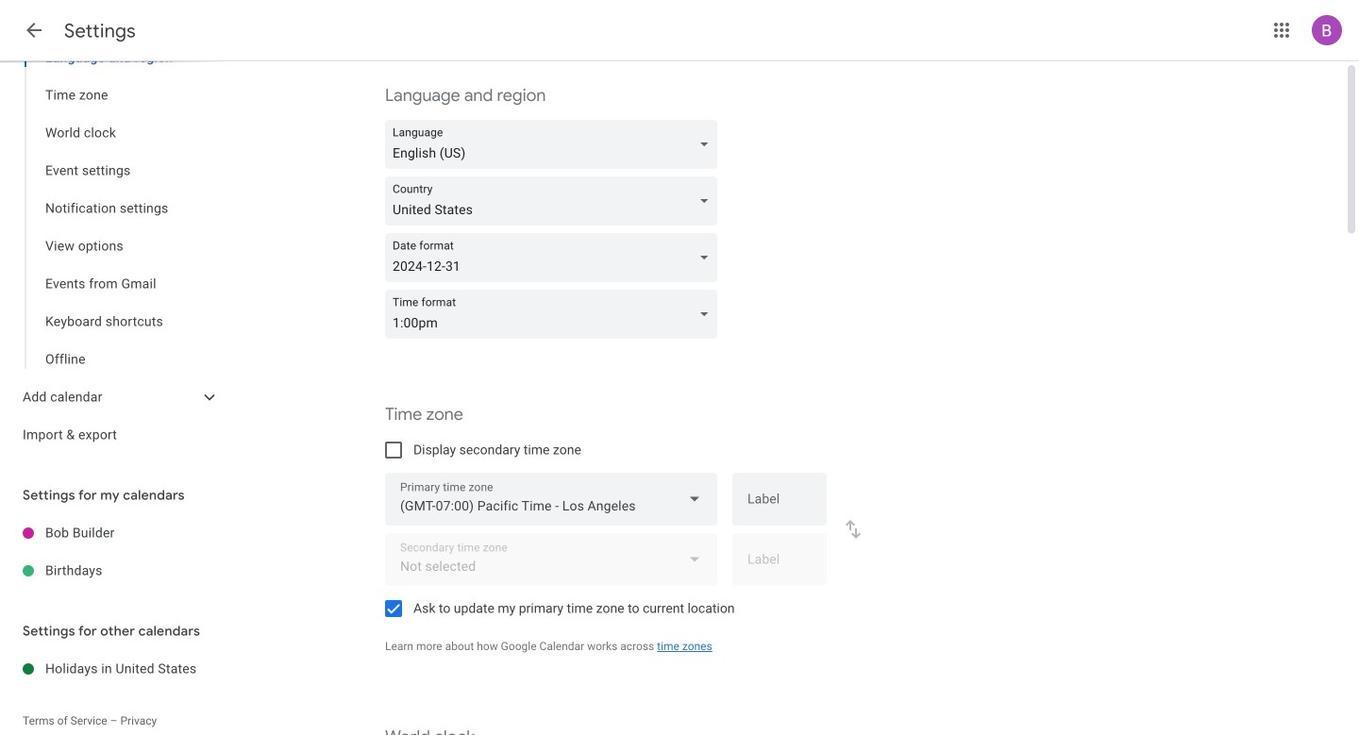 Task type: describe. For each thing, give the bounding box(es) containing it.
1 tree from the top
[[0, 1, 227, 454]]

Label for secondary time zone. text field
[[748, 553, 812, 580]]

holidays in united states tree item
[[0, 650, 227, 688]]

bob builder tree item
[[0, 514, 227, 552]]



Task type: locate. For each thing, give the bounding box(es) containing it.
birthdays tree item
[[0, 552, 227, 590]]

None field
[[385, 120, 725, 169], [385, 177, 725, 226], [385, 233, 725, 282], [385, 290, 725, 339], [385, 473, 717, 526], [385, 120, 725, 169], [385, 177, 725, 226], [385, 233, 725, 282], [385, 290, 725, 339], [385, 473, 717, 526]]

go back image
[[23, 19, 45, 42]]

group
[[0, 39, 227, 379]]

heading
[[64, 19, 136, 43]]

Label for primary time zone. text field
[[748, 493, 812, 519]]

0 vertical spatial tree
[[0, 1, 227, 454]]

2 tree from the top
[[0, 514, 227, 590]]

tree
[[0, 1, 227, 454], [0, 514, 227, 590]]

1 vertical spatial tree
[[0, 514, 227, 590]]



Task type: vqa. For each thing, say whether or not it's contained in the screenshot.
group
yes



